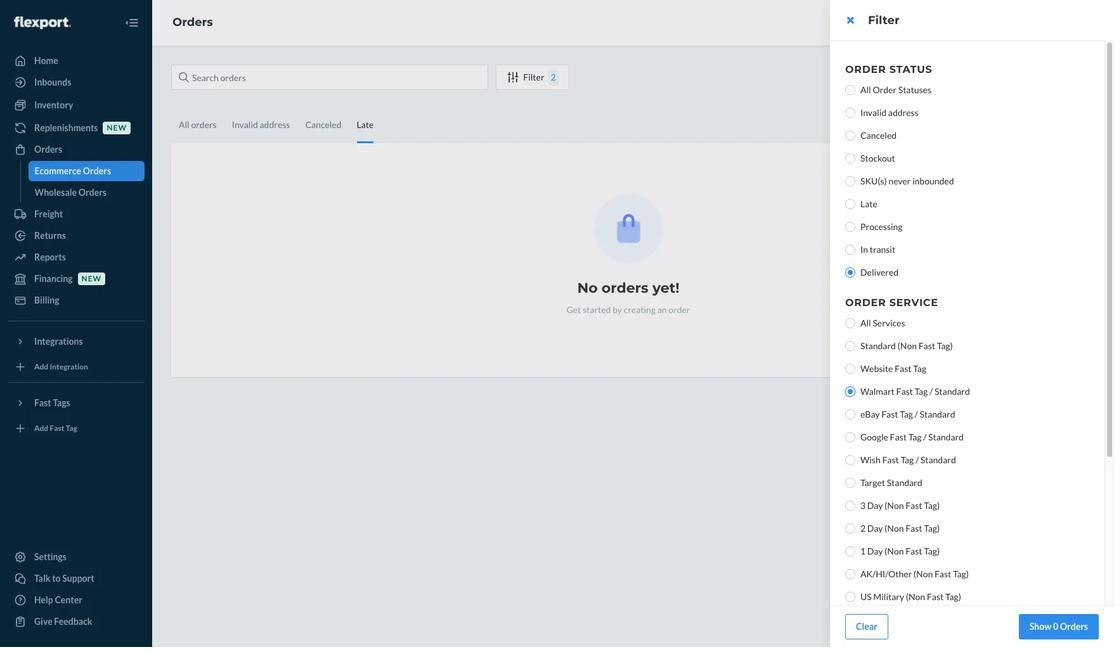 Task type: vqa. For each thing, say whether or not it's contained in the screenshot.
Website Fast Tag
yes



Task type: describe. For each thing, give the bounding box(es) containing it.
(non up website fast tag
[[898, 341, 917, 351]]

standard up website
[[861, 341, 896, 351]]

fast down standard (non fast tag)
[[895, 363, 912, 374]]

invalid
[[861, 107, 887, 118]]

all order statuses
[[861, 84, 932, 95]]

order status
[[846, 63, 933, 75]]

1 day (non fast tag)
[[861, 546, 940, 557]]

wish fast tag / standard
[[861, 455, 956, 466]]

ebay fast tag / standard
[[861, 409, 956, 420]]

/ for walmart
[[930, 386, 933, 397]]

in transit
[[861, 244, 896, 255]]

website
[[861, 363, 893, 374]]

tag) for 2 day (non fast tag)
[[924, 523, 940, 534]]

clear button
[[846, 615, 889, 640]]

2 day (non fast tag)
[[861, 523, 940, 534]]

delivered
[[861, 267, 899, 278]]

standard for wish fast tag / standard
[[921, 455, 956, 466]]

canceled
[[861, 130, 897, 141]]

google fast tag / standard
[[861, 432, 964, 443]]

address
[[889, 107, 919, 118]]

tag) up "us military (non fast tag)"
[[953, 569, 969, 580]]

target
[[861, 478, 886, 488]]

fast up ak/hi/other (non fast tag)
[[906, 546, 923, 557]]

show 0 orders button
[[1019, 615, 1099, 640]]

show
[[1030, 622, 1052, 632]]

standard for walmart fast tag / standard
[[935, 386, 970, 397]]

all for order status
[[861, 84, 871, 95]]

3 day (non fast tag)
[[861, 500, 940, 511]]

fast up the 2 day (non fast tag)
[[906, 500, 923, 511]]

stockout
[[861, 153, 895, 164]]

fast right the ebay
[[882, 409, 899, 420]]

(non for us
[[906, 592, 926, 603]]

tag for walmart
[[915, 386, 928, 397]]

show 0 orders
[[1030, 622, 1089, 632]]

military
[[874, 592, 905, 603]]

/ for google
[[924, 432, 927, 443]]

tag) for us military (non fast tag)
[[946, 592, 962, 603]]

standard (non fast tag)
[[861, 341, 953, 351]]

statuses
[[899, 84, 932, 95]]

order for service
[[846, 297, 886, 309]]

tag for ebay
[[900, 409, 913, 420]]

day for 2
[[868, 523, 883, 534]]

ebay
[[861, 409, 880, 420]]

transit
[[870, 244, 896, 255]]

3
[[861, 500, 866, 511]]

service
[[890, 297, 939, 309]]

walmart fast tag / standard
[[861, 386, 970, 397]]



Task type: locate. For each thing, give the bounding box(es) containing it.
tag for wish
[[901, 455, 914, 466]]

2
[[861, 523, 866, 534]]

day right 1
[[868, 546, 883, 557]]

/
[[930, 386, 933, 397], [915, 409, 918, 420], [924, 432, 927, 443], [916, 455, 919, 466]]

target standard
[[861, 478, 923, 488]]

(non up "us military (non fast tag)"
[[914, 569, 933, 580]]

fast down ak/hi/other (non fast tag)
[[927, 592, 944, 603]]

/ down google fast tag / standard
[[916, 455, 919, 466]]

tag down google fast tag / standard
[[901, 455, 914, 466]]

tag)
[[937, 341, 953, 351], [924, 500, 940, 511], [924, 523, 940, 534], [924, 546, 940, 557], [953, 569, 969, 580], [946, 592, 962, 603]]

2 day from the top
[[868, 523, 883, 534]]

order down order status
[[873, 84, 897, 95]]

(non for 2
[[885, 523, 904, 534]]

tag up walmart fast tag / standard at the bottom
[[914, 363, 927, 374]]

fast right wish
[[883, 455, 899, 466]]

in
[[861, 244, 868, 255]]

fast up "us military (non fast tag)"
[[935, 569, 952, 580]]

(non up "1 day (non fast tag)"
[[885, 523, 904, 534]]

us
[[861, 592, 872, 603]]

tag) up ak/hi/other (non fast tag)
[[924, 546, 940, 557]]

tag) down "service"
[[937, 341, 953, 351]]

all for order service
[[861, 318, 871, 329]]

filter
[[868, 13, 900, 27]]

fast right google
[[890, 432, 907, 443]]

processing
[[861, 221, 903, 232]]

0 vertical spatial order
[[846, 63, 886, 75]]

all left services
[[861, 318, 871, 329]]

/ up wish fast tag / standard
[[924, 432, 927, 443]]

(non down the target standard
[[885, 500, 904, 511]]

order up all order statuses
[[846, 63, 886, 75]]

fast up website fast tag
[[919, 341, 936, 351]]

close image
[[847, 15, 854, 25]]

day
[[868, 500, 883, 511], [868, 523, 883, 534], [868, 546, 883, 557]]

never
[[889, 176, 911, 186]]

ak/hi/other
[[861, 569, 912, 580]]

orders
[[1060, 622, 1089, 632]]

1 day from the top
[[868, 500, 883, 511]]

google
[[861, 432, 889, 443]]

all services
[[861, 318, 906, 329]]

None radio
[[846, 131, 856, 141], [846, 176, 856, 186], [846, 199, 856, 209], [846, 268, 856, 278], [846, 318, 856, 329], [846, 364, 856, 374], [846, 387, 856, 397], [846, 524, 856, 534], [846, 131, 856, 141], [846, 176, 856, 186], [846, 199, 856, 209], [846, 268, 856, 278], [846, 318, 856, 329], [846, 364, 856, 374], [846, 387, 856, 397], [846, 524, 856, 534]]

wish
[[861, 455, 881, 466]]

/ down walmart fast tag / standard at the bottom
[[915, 409, 918, 420]]

order
[[846, 63, 886, 75], [873, 84, 897, 95], [846, 297, 886, 309]]

1 vertical spatial all
[[861, 318, 871, 329]]

/ up ebay fast tag / standard
[[930, 386, 933, 397]]

day right 2
[[868, 523, 883, 534]]

1 all from the top
[[861, 84, 871, 95]]

services
[[873, 318, 906, 329]]

tag for website
[[914, 363, 927, 374]]

tag) for 1 day (non fast tag)
[[924, 546, 940, 557]]

1 vertical spatial order
[[873, 84, 897, 95]]

(non down the 2 day (non fast tag)
[[885, 546, 904, 557]]

day for 3
[[868, 500, 883, 511]]

website fast tag
[[861, 363, 927, 374]]

standard down walmart fast tag / standard at the bottom
[[920, 409, 956, 420]]

standard for google fast tag / standard
[[929, 432, 964, 443]]

2 vertical spatial day
[[868, 546, 883, 557]]

0 vertical spatial day
[[868, 500, 883, 511]]

1
[[861, 546, 866, 557]]

standard up ebay fast tag / standard
[[935, 386, 970, 397]]

(non for 3
[[885, 500, 904, 511]]

fast
[[919, 341, 936, 351], [895, 363, 912, 374], [897, 386, 913, 397], [882, 409, 899, 420], [890, 432, 907, 443], [883, 455, 899, 466], [906, 500, 923, 511], [906, 523, 923, 534], [906, 546, 923, 557], [935, 569, 952, 580], [927, 592, 944, 603]]

status
[[890, 63, 933, 75]]

tag up ebay fast tag / standard
[[915, 386, 928, 397]]

tag) down 3 day (non fast tag)
[[924, 523, 940, 534]]

1 vertical spatial day
[[868, 523, 883, 534]]

tag) for 3 day (non fast tag)
[[924, 500, 940, 511]]

0 vertical spatial all
[[861, 84, 871, 95]]

tag) down ak/hi/other (non fast tag)
[[946, 592, 962, 603]]

ak/hi/other (non fast tag)
[[861, 569, 969, 580]]

0
[[1054, 622, 1059, 632]]

tag up wish fast tag / standard
[[909, 432, 922, 443]]

tag for google
[[909, 432, 922, 443]]

order up all services
[[846, 297, 886, 309]]

(non down ak/hi/other (non fast tag)
[[906, 592, 926, 603]]

us military (non fast tag)
[[861, 592, 962, 603]]

fast up ebay fast tag / standard
[[897, 386, 913, 397]]

invalid address
[[861, 107, 919, 118]]

all up the invalid
[[861, 84, 871, 95]]

clear
[[856, 622, 878, 632]]

walmart
[[861, 386, 895, 397]]

tag up google fast tag / standard
[[900, 409, 913, 420]]

/ for ebay
[[915, 409, 918, 420]]

/ for wish
[[916, 455, 919, 466]]

2 vertical spatial order
[[846, 297, 886, 309]]

late
[[861, 199, 878, 209]]

standard down google fast tag / standard
[[921, 455, 956, 466]]

standard down wish fast tag / standard
[[887, 478, 923, 488]]

day for 1
[[868, 546, 883, 557]]

all
[[861, 84, 871, 95], [861, 318, 871, 329]]

sku(s) never inbounded
[[861, 176, 954, 186]]

(non
[[898, 341, 917, 351], [885, 500, 904, 511], [885, 523, 904, 534], [885, 546, 904, 557], [914, 569, 933, 580], [906, 592, 926, 603]]

sku(s)
[[861, 176, 887, 186]]

order for status
[[846, 63, 886, 75]]

fast up "1 day (non fast tag)"
[[906, 523, 923, 534]]

inbounded
[[913, 176, 954, 186]]

standard up wish fast tag / standard
[[929, 432, 964, 443]]

standard
[[861, 341, 896, 351], [935, 386, 970, 397], [920, 409, 956, 420], [929, 432, 964, 443], [921, 455, 956, 466], [887, 478, 923, 488]]

order service
[[846, 297, 939, 309]]

tag
[[914, 363, 927, 374], [915, 386, 928, 397], [900, 409, 913, 420], [909, 432, 922, 443], [901, 455, 914, 466]]

None radio
[[846, 85, 856, 95], [846, 108, 856, 118], [846, 154, 856, 164], [846, 222, 856, 232], [846, 245, 856, 255], [846, 341, 856, 351], [846, 410, 856, 420], [846, 433, 856, 443], [846, 455, 856, 466], [846, 478, 856, 488], [846, 501, 856, 511], [846, 547, 856, 557], [846, 570, 856, 580], [846, 592, 856, 603], [846, 85, 856, 95], [846, 108, 856, 118], [846, 154, 856, 164], [846, 222, 856, 232], [846, 245, 856, 255], [846, 341, 856, 351], [846, 410, 856, 420], [846, 433, 856, 443], [846, 455, 856, 466], [846, 478, 856, 488], [846, 501, 856, 511], [846, 547, 856, 557], [846, 570, 856, 580], [846, 592, 856, 603]]

standard for ebay fast tag / standard
[[920, 409, 956, 420]]

day right 3
[[868, 500, 883, 511]]

(non for 1
[[885, 546, 904, 557]]

3 day from the top
[[868, 546, 883, 557]]

tag) up the 2 day (non fast tag)
[[924, 500, 940, 511]]

2 all from the top
[[861, 318, 871, 329]]



